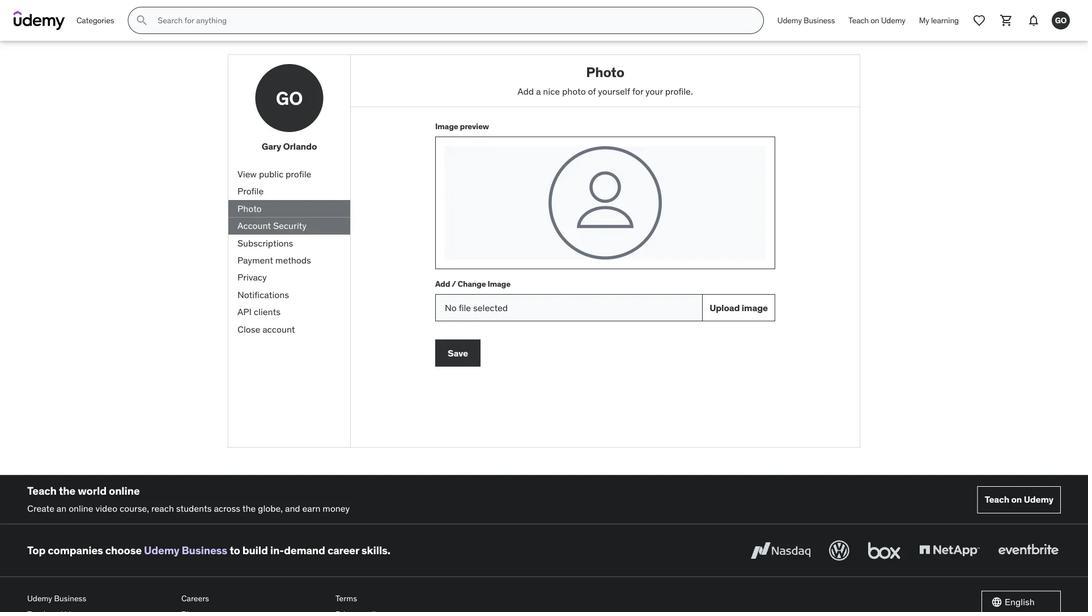 Task type: describe. For each thing, give the bounding box(es) containing it.
reach
[[151, 503, 174, 514]]

1 vertical spatial business
[[182, 544, 227, 557]]

your
[[646, 85, 663, 97]]

orlando
[[283, 141, 317, 152]]

add inside photo add a nice photo of yourself for your profile.
[[518, 85, 534, 97]]

security
[[273, 220, 307, 232]]

globe,
[[258, 503, 283, 514]]

privacy
[[238, 272, 267, 283]]

0 vertical spatial udemy business link
[[771, 7, 842, 34]]

teach for bottom teach on udemy link
[[985, 494, 1010, 506]]

view public profile profile photo account security subscriptions payment methods privacy notifications api clients close account
[[238, 168, 311, 335]]

add / change image
[[435, 279, 511, 289]]

2 horizontal spatial business
[[804, 15, 835, 25]]

photo
[[562, 85, 586, 97]]

1 vertical spatial teach on udemy
[[985, 494, 1054, 506]]

learning
[[931, 15, 959, 25]]

2 vertical spatial udemy business link
[[27, 591, 172, 607]]

my learning
[[919, 15, 959, 25]]

payment
[[238, 254, 273, 266]]

0 horizontal spatial the
[[59, 484, 76, 498]]

photo inside photo add a nice photo of yourself for your profile.
[[586, 63, 625, 81]]

demand
[[284, 544, 325, 557]]

eventbrite image
[[996, 538, 1061, 563]]

career
[[328, 544, 359, 557]]

profile
[[286, 168, 311, 180]]

1 vertical spatial add
[[435, 279, 450, 289]]

account
[[238, 220, 271, 232]]

in-
[[270, 544, 284, 557]]

video
[[96, 503, 117, 514]]

terms link
[[336, 591, 481, 607]]

categories
[[77, 15, 114, 25]]

subscriptions
[[238, 237, 293, 249]]

privacy link
[[228, 269, 350, 286]]

gary orlando
[[262, 141, 317, 152]]

gary
[[262, 141, 281, 152]]

image preview
[[435, 121, 489, 131]]

0 horizontal spatial on
[[871, 15, 880, 25]]

profile.
[[665, 85, 693, 97]]

view public profile link
[[228, 166, 350, 183]]

go link
[[1048, 7, 1075, 34]]

selected
[[473, 302, 508, 314]]

money
[[323, 503, 350, 514]]

a
[[536, 85, 541, 97]]

shopping cart with 0 items image
[[1000, 14, 1014, 27]]

0 vertical spatial go
[[1055, 15, 1067, 25]]

photo add a nice photo of yourself for your profile.
[[518, 63, 693, 97]]

photo link
[[228, 200, 350, 217]]

english
[[1005, 596, 1035, 608]]

Search for anything text field
[[156, 11, 750, 30]]

/
[[452, 279, 456, 289]]

course,
[[120, 503, 149, 514]]

companies
[[48, 544, 103, 557]]

choose
[[105, 544, 142, 557]]

to
[[230, 544, 240, 557]]

0 horizontal spatial image
[[435, 121, 458, 131]]

upload
[[710, 302, 740, 314]]

teach the world online create an online video course, reach students across the globe, and earn money
[[27, 484, 350, 514]]

view
[[238, 168, 257, 180]]

build
[[242, 544, 268, 557]]

my learning link
[[913, 7, 966, 34]]

top
[[27, 544, 45, 557]]

careers link
[[181, 591, 327, 607]]

api clients link
[[228, 304, 350, 321]]

for
[[633, 85, 644, 97]]

close account link
[[228, 321, 350, 338]]

0 horizontal spatial business
[[54, 594, 86, 604]]

teach inside teach the world online create an online video course, reach students across the globe, and earn money
[[27, 484, 57, 498]]

categories button
[[70, 7, 121, 34]]

close
[[238, 323, 260, 335]]



Task type: vqa. For each thing, say whether or not it's contained in the screenshot.
an
yes



Task type: locate. For each thing, give the bounding box(es) containing it.
small image
[[992, 597, 1003, 608]]

api
[[238, 306, 252, 318]]

0 vertical spatial teach on udemy link
[[842, 7, 913, 34]]

1 horizontal spatial go
[[1055, 15, 1067, 25]]

online right the an at bottom
[[69, 503, 93, 514]]

1 vertical spatial on
[[1012, 494, 1022, 506]]

go right the notifications image
[[1055, 15, 1067, 25]]

online up the course,
[[109, 484, 140, 498]]

teach for teach on udemy link to the left
[[849, 15, 869, 25]]

0 vertical spatial online
[[109, 484, 140, 498]]

submit search image
[[135, 14, 149, 27]]

across
[[214, 503, 240, 514]]

1 vertical spatial teach on udemy link
[[978, 486, 1061, 514]]

1 horizontal spatial teach on udemy
[[985, 494, 1054, 506]]

world
[[78, 484, 107, 498]]

1 vertical spatial go
[[276, 87, 303, 109]]

public
[[259, 168, 284, 180]]

volkswagen image
[[827, 538, 852, 563]]

photo
[[586, 63, 625, 81], [238, 203, 262, 214]]

business
[[804, 15, 835, 25], [182, 544, 227, 557], [54, 594, 86, 604]]

1 horizontal spatial on
[[1012, 494, 1022, 506]]

0 horizontal spatial add
[[435, 279, 450, 289]]

notifications link
[[228, 286, 350, 304]]

on left my
[[871, 15, 880, 25]]

wishlist image
[[973, 14, 986, 27]]

earn
[[302, 503, 321, 514]]

save button
[[435, 340, 481, 367]]

teach on udemy
[[849, 15, 906, 25], [985, 494, 1054, 506]]

0 horizontal spatial go
[[276, 87, 303, 109]]

udemy image
[[14, 11, 65, 30]]

on
[[871, 15, 880, 25], [1012, 494, 1022, 506]]

clients
[[254, 306, 281, 318]]

1 vertical spatial udemy business link
[[144, 544, 227, 557]]

1 vertical spatial image
[[488, 279, 511, 289]]

terms
[[336, 594, 357, 604]]

0 vertical spatial image
[[435, 121, 458, 131]]

0 vertical spatial business
[[804, 15, 835, 25]]

1 horizontal spatial business
[[182, 544, 227, 557]]

0 horizontal spatial udemy business
[[27, 594, 86, 604]]

add left /
[[435, 279, 450, 289]]

subscriptions link
[[228, 235, 350, 252]]

teach on udemy up eventbrite image
[[985, 494, 1054, 506]]

image
[[742, 302, 768, 314]]

1 horizontal spatial image
[[488, 279, 511, 289]]

0 vertical spatial photo
[[586, 63, 625, 81]]

notifications
[[238, 289, 289, 300]]

methods
[[275, 254, 311, 266]]

create
[[27, 503, 54, 514]]

the
[[59, 484, 76, 498], [242, 503, 256, 514]]

file
[[459, 302, 471, 314]]

change
[[458, 279, 486, 289]]

1 horizontal spatial the
[[242, 503, 256, 514]]

add left a
[[518, 85, 534, 97]]

upload image
[[710, 302, 768, 314]]

careers
[[181, 594, 209, 604]]

udemy
[[778, 15, 802, 25], [881, 15, 906, 25], [1024, 494, 1054, 506], [144, 544, 179, 557], [27, 594, 52, 604]]

0 vertical spatial add
[[518, 85, 534, 97]]

udemy business
[[778, 15, 835, 25], [27, 594, 86, 604]]

nice
[[543, 85, 560, 97]]

0 vertical spatial the
[[59, 484, 76, 498]]

account
[[263, 323, 295, 335]]

add
[[518, 85, 534, 97], [435, 279, 450, 289]]

netapp image
[[917, 538, 983, 563]]

english button
[[982, 591, 1061, 612]]

0 vertical spatial udemy business
[[778, 15, 835, 25]]

1 vertical spatial udemy business
[[27, 594, 86, 604]]

0 horizontal spatial teach on udemy
[[849, 15, 906, 25]]

0 vertical spatial on
[[871, 15, 880, 25]]

1 horizontal spatial add
[[518, 85, 534, 97]]

my
[[919, 15, 930, 25]]

teach on udemy link
[[842, 7, 913, 34], [978, 486, 1061, 514]]

the up the an at bottom
[[59, 484, 76, 498]]

1 vertical spatial photo
[[238, 203, 262, 214]]

1 horizontal spatial teach
[[849, 15, 869, 25]]

teach on udemy link left my
[[842, 7, 913, 34]]

image up the selected
[[488, 279, 511, 289]]

photo up yourself
[[586, 63, 625, 81]]

teach on udemy left my
[[849, 15, 906, 25]]

1 horizontal spatial udemy business
[[778, 15, 835, 25]]

skills.
[[362, 544, 391, 557]]

0 horizontal spatial photo
[[238, 203, 262, 214]]

0 vertical spatial teach on udemy
[[849, 15, 906, 25]]

2 horizontal spatial teach
[[985, 494, 1010, 506]]

save
[[448, 347, 468, 359]]

image left preview
[[435, 121, 458, 131]]

1 horizontal spatial teach on udemy link
[[978, 486, 1061, 514]]

an
[[57, 503, 67, 514]]

yourself
[[598, 85, 630, 97]]

photo inside view public profile profile photo account security subscriptions payment methods privacy notifications api clients close account
[[238, 203, 262, 214]]

photo down profile
[[238, 203, 262, 214]]

1 vertical spatial the
[[242, 503, 256, 514]]

preview
[[460, 121, 489, 131]]

teach on udemy link up eventbrite image
[[978, 486, 1061, 514]]

1 horizontal spatial online
[[109, 484, 140, 498]]

profile
[[238, 185, 264, 197]]

1 horizontal spatial photo
[[586, 63, 625, 81]]

the left globe,
[[242, 503, 256, 514]]

account security link
[[228, 217, 350, 235]]

box image
[[866, 538, 904, 563]]

on up eventbrite image
[[1012, 494, 1022, 506]]

notifications image
[[1027, 14, 1041, 27]]

and
[[285, 503, 300, 514]]

udemy business link
[[771, 7, 842, 34], [144, 544, 227, 557], [27, 591, 172, 607]]

profile link
[[228, 183, 350, 200]]

0 horizontal spatial online
[[69, 503, 93, 514]]

no
[[445, 302, 457, 314]]

0 horizontal spatial teach
[[27, 484, 57, 498]]

no file selected
[[445, 302, 508, 314]]

nasdaq image
[[748, 538, 814, 563]]

2 vertical spatial business
[[54, 594, 86, 604]]

1 vertical spatial online
[[69, 503, 93, 514]]

top companies choose udemy business to build in-demand career skills.
[[27, 544, 391, 557]]

payment methods link
[[228, 252, 350, 269]]

go up gary orlando
[[276, 87, 303, 109]]

go
[[1055, 15, 1067, 25], [276, 87, 303, 109]]

image
[[435, 121, 458, 131], [488, 279, 511, 289]]

teach
[[849, 15, 869, 25], [27, 484, 57, 498], [985, 494, 1010, 506]]

students
[[176, 503, 212, 514]]

0 horizontal spatial teach on udemy link
[[842, 7, 913, 34]]

online
[[109, 484, 140, 498], [69, 503, 93, 514]]

of
[[588, 85, 596, 97]]



